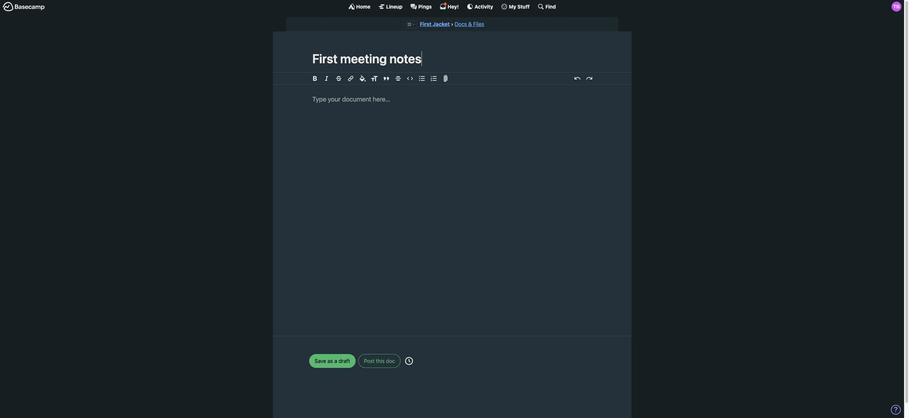 Task type: locate. For each thing, give the bounding box(es) containing it.
post this doc button
[[359, 354, 401, 368]]

None submit
[[309, 354, 356, 368]]

activity
[[475, 3, 494, 9]]

files
[[474, 21, 485, 27]]

› docs & files
[[451, 21, 485, 27]]

my
[[509, 3, 517, 9]]

docs & files link
[[455, 21, 485, 27]]

hey!
[[448, 3, 459, 9]]

pings
[[419, 3, 432, 9]]

first jacket link
[[420, 21, 450, 27]]

hey! button
[[440, 2, 459, 10]]

lineup
[[387, 3, 403, 9]]

&
[[469, 21, 472, 27]]

my stuff
[[509, 3, 530, 9]]

this
[[376, 358, 385, 364]]

docs
[[455, 21, 467, 27]]

main element
[[0, 0, 905, 13]]

Type a title… text field
[[313, 51, 592, 66]]

post this doc
[[364, 358, 395, 364]]

post
[[364, 358, 375, 364]]



Task type: vqa. For each thing, say whether or not it's contained in the screenshot.
jennifer young icon
no



Task type: describe. For each thing, give the bounding box(es) containing it.
first jacket
[[420, 21, 450, 27]]

tyler black image
[[892, 2, 902, 12]]

lineup link
[[379, 3, 403, 10]]

switch accounts image
[[3, 2, 45, 12]]

jacket
[[433, 21, 450, 27]]

first
[[420, 21, 432, 27]]

stuff
[[518, 3, 530, 9]]

home link
[[349, 3, 371, 10]]

›
[[451, 21, 454, 27]]

activity link
[[467, 3, 494, 10]]

schedule this to post later image
[[405, 357, 413, 365]]

my stuff button
[[501, 3, 530, 10]]

pings button
[[411, 3, 432, 10]]

doc
[[386, 358, 395, 364]]

home
[[356, 3, 371, 9]]

Type your document here… text field
[[293, 85, 612, 328]]

find button
[[538, 3, 556, 10]]

find
[[546, 3, 556, 9]]



